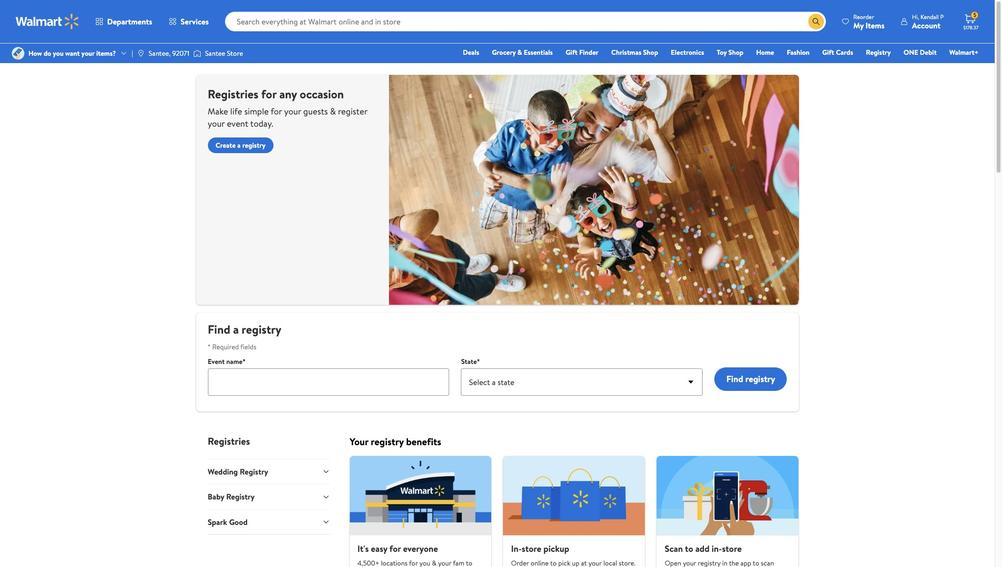 Task type: vqa. For each thing, say whether or not it's contained in the screenshot.
Money to the top
no



Task type: locate. For each thing, give the bounding box(es) containing it.
one debit
[[904, 47, 937, 57]]

 image for how do you want your items?
[[12, 47, 24, 60]]

registry down the items
[[866, 47, 891, 57]]

life
[[230, 105, 242, 117]]

 image right |
[[137, 49, 145, 57]]

wedding registry button
[[208, 459, 330, 484]]

your right want
[[81, 48, 95, 58]]

0 vertical spatial &
[[518, 47, 522, 57]]

registry inside dropdown button
[[240, 467, 268, 477]]

registry for wedding registry
[[240, 467, 268, 477]]

store inside 'link'
[[722, 543, 742, 555]]

scan to add in-store list item
[[651, 456, 805, 567]]

reorder
[[854, 12, 875, 21]]

find a registry * required fields
[[208, 321, 282, 352]]

2 shop from the left
[[729, 47, 744, 57]]

 image left how
[[12, 47, 24, 60]]

1 horizontal spatial shop
[[729, 47, 744, 57]]

for left any
[[261, 86, 277, 102]]

christmas shop
[[612, 47, 658, 57]]

1 horizontal spatial store
[[722, 543, 742, 555]]

kendall
[[921, 12, 939, 21]]

Event name* text field
[[208, 369, 450, 396]]

1 horizontal spatial gift
[[823, 47, 835, 57]]

my
[[854, 20, 864, 31]]

1 vertical spatial &
[[330, 105, 336, 117]]

5 $178.37
[[964, 11, 979, 31]]

0 horizontal spatial gift
[[566, 47, 578, 57]]

2 horizontal spatial  image
[[193, 48, 201, 58]]

departments
[[107, 16, 152, 27]]

any
[[279, 86, 297, 102]]

in-store pickup
[[511, 543, 570, 555]]

0 vertical spatial find
[[208, 321, 230, 338]]

0 vertical spatial registries
[[208, 86, 259, 102]]

pickup
[[544, 543, 570, 555]]

& right grocery
[[518, 47, 522, 57]]

registry
[[866, 47, 891, 57], [240, 467, 268, 477], [226, 492, 255, 502]]

0 vertical spatial a
[[237, 140, 241, 150]]

0 vertical spatial registry
[[866, 47, 891, 57]]

Walmart Site-Wide search field
[[225, 12, 826, 31]]

1 horizontal spatial  image
[[137, 49, 145, 57]]

hi,
[[912, 12, 920, 21]]

Search search field
[[225, 12, 826, 31]]

&
[[518, 47, 522, 57], [330, 105, 336, 117]]

registry up 'baby registry' 'dropdown button'
[[240, 467, 268, 477]]

1 horizontal spatial find
[[727, 373, 744, 385]]

a right create
[[237, 140, 241, 150]]

find for a
[[208, 321, 230, 338]]

shop for toy shop
[[729, 47, 744, 57]]

1 vertical spatial find
[[727, 373, 744, 385]]

walmart+
[[950, 47, 979, 57]]

shop right the christmas
[[643, 47, 658, 57]]

electronics link
[[667, 47, 709, 58]]

1 vertical spatial registry
[[240, 467, 268, 477]]

wedding registry
[[208, 467, 268, 477]]

registries inside registries for any occasion make life simple for your guests & register your event today.
[[208, 86, 259, 102]]

services
[[181, 16, 209, 27]]

to
[[685, 543, 694, 555]]

baby registry
[[208, 492, 255, 502]]

deals
[[463, 47, 479, 57]]

shop
[[643, 47, 658, 57], [729, 47, 744, 57]]

your down any
[[284, 105, 301, 117]]

0 horizontal spatial find
[[208, 321, 230, 338]]

list containing it's easy for everyone
[[344, 456, 805, 567]]

for right easy
[[390, 543, 401, 555]]

gift left cards
[[823, 47, 835, 57]]

registry inside 'dropdown button'
[[226, 492, 255, 502]]

1 vertical spatial registries
[[208, 435, 250, 448]]

toy shop
[[717, 47, 744, 57]]

gift cards
[[823, 47, 854, 57]]

registries for any occasion make life simple for your guests & register your event today.
[[208, 86, 368, 130]]

 image right 92071
[[193, 48, 201, 58]]

store
[[522, 543, 542, 555], [722, 543, 742, 555]]

items
[[866, 20, 885, 31]]

store inside list item
[[522, 543, 542, 555]]

create a registry link
[[208, 138, 273, 153]]

p
[[941, 12, 944, 21]]

santee, 92071
[[149, 48, 189, 58]]

toy
[[717, 47, 727, 57]]

required
[[212, 342, 239, 352]]

christmas
[[612, 47, 642, 57]]

2 gift from the left
[[823, 47, 835, 57]]

for
[[261, 86, 277, 102], [271, 105, 282, 117], [390, 543, 401, 555]]

gift finder link
[[561, 47, 603, 58]]

for right the simple
[[271, 105, 282, 117]]

find inside find a registry * required fields
[[208, 321, 230, 338]]

gift left finder
[[566, 47, 578, 57]]

deals link
[[459, 47, 484, 58]]

a for find
[[233, 321, 239, 338]]

5
[[974, 11, 977, 19]]

santee
[[205, 48, 225, 58]]

2 registries from the top
[[208, 435, 250, 448]]

in-
[[511, 543, 522, 555]]

fashion link
[[783, 47, 814, 58]]

0 horizontal spatial store
[[522, 543, 542, 555]]

a inside "link"
[[237, 140, 241, 150]]

create
[[216, 140, 236, 150]]

your left event
[[208, 117, 225, 130]]

your
[[81, 48, 95, 58], [284, 105, 301, 117], [208, 117, 225, 130]]

you
[[53, 48, 64, 58]]

registry inside find a registry * required fields
[[242, 321, 282, 338]]

2 horizontal spatial your
[[284, 105, 301, 117]]

easy
[[371, 543, 388, 555]]

1 vertical spatial a
[[233, 321, 239, 338]]

0 horizontal spatial  image
[[12, 47, 24, 60]]

2 vertical spatial for
[[390, 543, 401, 555]]

registry for baby registry
[[226, 492, 255, 502]]

home
[[757, 47, 775, 57]]

search icon image
[[813, 18, 820, 25]]

baby
[[208, 492, 224, 502]]

shop inside 'link'
[[729, 47, 744, 57]]

a
[[237, 140, 241, 150], [233, 321, 239, 338]]

store right add
[[722, 543, 742, 555]]

1 shop from the left
[[643, 47, 658, 57]]

registry inside button
[[746, 373, 776, 385]]

a up the required
[[233, 321, 239, 338]]

cards
[[836, 47, 854, 57]]

1 registries from the top
[[208, 86, 259, 102]]

guests
[[303, 105, 328, 117]]

registries up life
[[208, 86, 259, 102]]

0 vertical spatial for
[[261, 86, 277, 102]]

services button
[[161, 10, 217, 33]]

store left pickup
[[522, 543, 542, 555]]

registries
[[208, 86, 259, 102], [208, 435, 250, 448]]

list
[[344, 456, 805, 567]]

a inside find a registry * required fields
[[233, 321, 239, 338]]

name*
[[226, 357, 246, 367]]

0 horizontal spatial shop
[[643, 47, 658, 57]]

registry right baby
[[226, 492, 255, 502]]

account
[[912, 20, 941, 31]]

register
[[338, 105, 368, 117]]

find registry
[[727, 373, 776, 385]]

santee store
[[205, 48, 243, 58]]

registry
[[242, 140, 266, 150], [242, 321, 282, 338], [746, 373, 776, 385], [371, 435, 404, 448]]

& right guests
[[330, 105, 336, 117]]

walmart image
[[16, 14, 79, 29]]

for inside "link"
[[390, 543, 401, 555]]

it's easy for everyone link
[[350, 456, 492, 567]]

0 horizontal spatial &
[[330, 105, 336, 117]]

1 store from the left
[[522, 543, 542, 555]]

2 store from the left
[[722, 543, 742, 555]]

find inside find registry button
[[727, 373, 744, 385]]

2 vertical spatial registry
[[226, 492, 255, 502]]

1 gift from the left
[[566, 47, 578, 57]]

grocery
[[492, 47, 516, 57]]

create a registry
[[216, 140, 266, 150]]

toy shop link
[[713, 47, 748, 58]]

shop right toy
[[729, 47, 744, 57]]

departments button
[[87, 10, 161, 33]]

0 horizontal spatial your
[[81, 48, 95, 58]]

walmart+ link
[[945, 47, 983, 58]]

 image
[[12, 47, 24, 60], [193, 48, 201, 58], [137, 49, 145, 57]]

store
[[227, 48, 243, 58]]

wedding
[[208, 467, 238, 477]]

registries up wedding
[[208, 435, 250, 448]]

event
[[208, 357, 225, 367]]



Task type: describe. For each thing, give the bounding box(es) containing it.
scan to add in-store link
[[657, 456, 799, 567]]

essentials
[[524, 47, 553, 57]]

grocery & essentials
[[492, 47, 553, 57]]

scan to add in-store
[[665, 543, 742, 555]]

fashion
[[787, 47, 810, 57]]

gift for gift cards
[[823, 47, 835, 57]]

make
[[208, 105, 228, 117]]

*
[[208, 342, 211, 352]]

baby registry button
[[208, 484, 330, 509]]

today.
[[250, 117, 273, 130]]

1 horizontal spatial your
[[208, 117, 225, 130]]

debit
[[920, 47, 937, 57]]

it's easy for everyone list item
[[344, 456, 498, 567]]

grocery & essentials link
[[488, 47, 558, 58]]

shop for christmas shop
[[643, 47, 658, 57]]

finder
[[579, 47, 599, 57]]

everyone
[[403, 543, 438, 555]]

add
[[696, 543, 710, 555]]

state*
[[461, 357, 480, 367]]

& inside registries for any occasion make life simple for your guests & register your event today.
[[330, 105, 336, 117]]

in-store pickup link
[[503, 456, 645, 567]]

in-store pickup list item
[[498, 456, 651, 567]]

one debit link
[[900, 47, 942, 58]]

want
[[65, 48, 80, 58]]

1 vertical spatial for
[[271, 105, 282, 117]]

occasion
[[300, 86, 344, 102]]

home link
[[752, 47, 779, 58]]

good
[[229, 517, 248, 528]]

how
[[28, 48, 42, 58]]

it's easy for everyone
[[358, 543, 438, 555]]

92071
[[172, 48, 189, 58]]

registry inside "link"
[[242, 140, 266, 150]]

reorder my items
[[854, 12, 885, 31]]

event name*
[[208, 357, 246, 367]]

$178.37
[[964, 24, 979, 31]]

one
[[904, 47, 919, 57]]

registries for registries
[[208, 435, 250, 448]]

hi, kendall p account
[[912, 12, 944, 31]]

|
[[132, 48, 133, 58]]

your registry benefits
[[350, 435, 441, 448]]

find registry button
[[715, 368, 787, 391]]

spark good button
[[208, 509, 330, 535]]

a for create
[[237, 140, 241, 150]]

spark
[[208, 517, 227, 528]]

electronics
[[671, 47, 704, 57]]

do
[[44, 48, 51, 58]]

event
[[227, 117, 248, 130]]

gift cards link
[[818, 47, 858, 58]]

your
[[350, 435, 369, 448]]

registries for any occasion. make life simple for your guests and register your event today. get started. image
[[389, 75, 799, 305]]

 image for santee, 92071
[[137, 49, 145, 57]]

gift finder
[[566, 47, 599, 57]]

scan
[[665, 543, 683, 555]]

it's
[[358, 543, 369, 555]]

in-
[[712, 543, 722, 555]]

santee,
[[149, 48, 171, 58]]

fields
[[241, 342, 256, 352]]

1 horizontal spatial &
[[518, 47, 522, 57]]

spark good
[[208, 517, 248, 528]]

gift for gift finder
[[566, 47, 578, 57]]

items?
[[96, 48, 116, 58]]

benefits
[[406, 435, 441, 448]]

 image for santee store
[[193, 48, 201, 58]]

registries for registries for any occasion make life simple for your guests & register your event today.
[[208, 86, 259, 102]]

registry link
[[862, 47, 896, 58]]

find for registry
[[727, 373, 744, 385]]

how do you want your items?
[[28, 48, 116, 58]]

christmas shop link
[[607, 47, 663, 58]]

simple
[[244, 105, 269, 117]]



